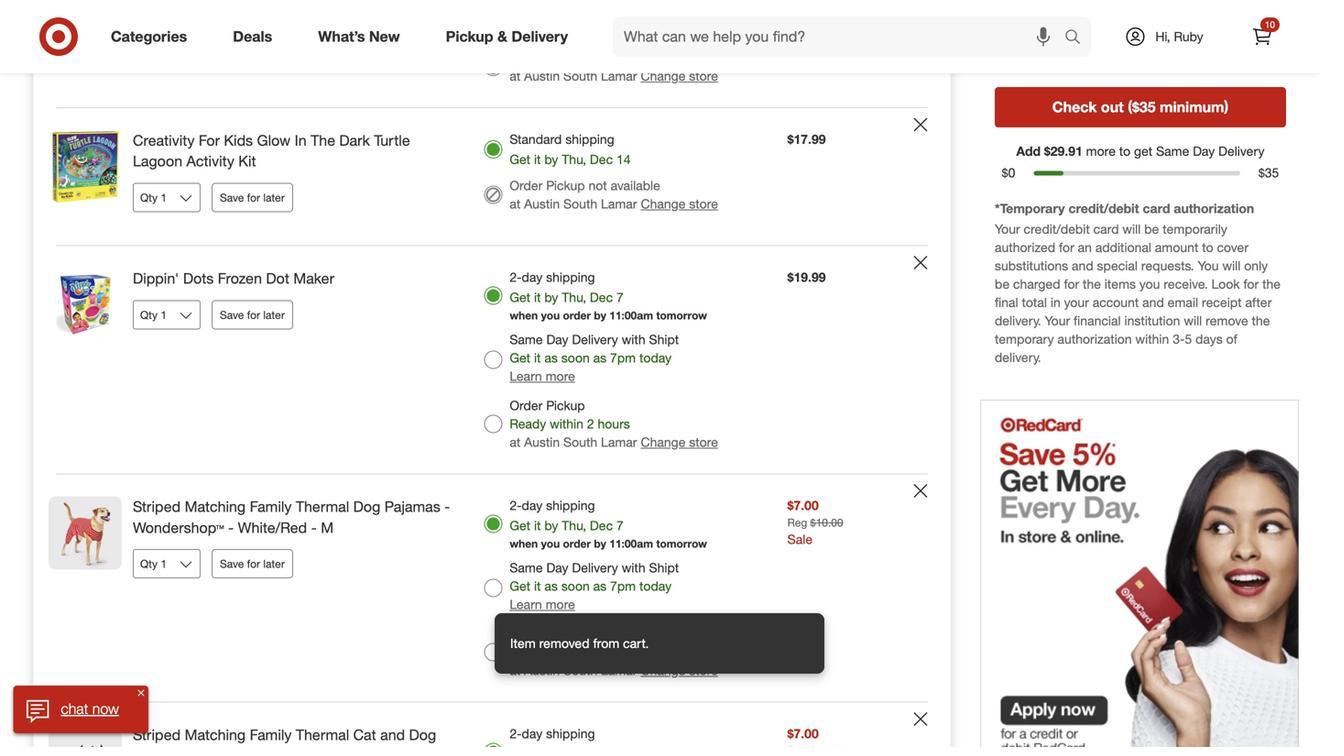 Task type: vqa. For each thing, say whether or not it's contained in the screenshot.
WHEN PURCHASED ONLINE
no



Task type: describe. For each thing, give the bounding box(es) containing it.
m
[[321, 519, 334, 536]]

3 austin from the top
[[524, 434, 560, 450]]

order inside order pickup not available at austin south lamar change store
[[510, 177, 543, 194]]

creativity
[[133, 131, 195, 149]]

2 for dippin' dots frozen dot maker
[[587, 416, 594, 432]]

today for striped matching family thermal dog pajamas - wondershop™ - white/red - m
[[640, 578, 672, 594]]

learn more button for striped matching family thermal dog pajamas - wondershop™ - white/red - m
[[510, 595, 575, 614]]

dec for dippin' dots frozen dot maker
[[590, 289, 613, 305]]

later for dot
[[263, 308, 285, 322]]

add button
[[1258, 31, 1287, 54]]

7pm for dippin' dots frozen dot maker
[[611, 350, 636, 366]]

south inside not available at austin south lamar change store
[[564, 68, 598, 84]]

dark
[[340, 131, 370, 149]]

deals link
[[217, 16, 295, 57]]

after
[[1246, 294, 1273, 310]]

within for dippin' dots frozen dot maker
[[550, 416, 584, 432]]

soon for striped matching family thermal dog pajamas - wondershop™ - white/red - m
[[562, 578, 590, 594]]

by inside standard shipping get it by thu, dec 14
[[545, 151, 559, 167]]

cat
[[354, 726, 376, 744]]

requests.
[[1142, 258, 1195, 274]]

1 horizontal spatial card
[[1143, 200, 1171, 217]]

same day delivery with shipt get it as soon as 7pm today learn more for striped matching family thermal dog pajamas - wondershop™ - white/red - m
[[510, 560, 679, 612]]

$19.99
[[788, 269, 826, 285]]

2 horizontal spatial will
[[1223, 258, 1241, 274]]

amount
[[1156, 239, 1199, 255]]

check
[[1053, 98, 1098, 116]]

add for add $29.91 more to get same day delivery
[[1017, 143, 1041, 159]]

code
[[1087, 34, 1120, 52]]

1 delivery. from the top
[[995, 313, 1042, 329]]

your
[[1065, 294, 1090, 310]]

10
[[1266, 19, 1276, 30]]

thermal for white/red
[[296, 726, 349, 744]]

order for striped matching family thermal dog pajamas - wondershop™ - white/red - m
[[563, 536, 591, 550]]

1 vertical spatial credit/debit
[[1024, 221, 1091, 237]]

thu, for striped matching family thermal dog pajamas - wondershop™ - white/red - m
[[562, 517, 587, 533]]

starting of progress bar: $0 element
[[997, 164, 1021, 182]]

shipt for striped matching family thermal dog pajamas - wondershop™ - white/red - m
[[649, 560, 679, 576]]

$17.99
[[788, 131, 826, 147]]

*temporary
[[995, 200, 1066, 217]]

temporary
[[995, 331, 1055, 347]]

search button
[[1057, 16, 1101, 60]]

hi,
[[1156, 28, 1171, 44]]

4 lamar from the top
[[601, 662, 637, 678]]

0 horizontal spatial authorization
[[1058, 331, 1133, 347]]

1 change store button from the top
[[641, 67, 719, 85]]

0 vertical spatial will
[[1123, 221, 1141, 237]]

$ 35
[[1259, 165, 1280, 181]]

store inside not available at austin south lamar change store
[[690, 68, 719, 84]]

additional
[[1096, 239, 1152, 255]]

maker
[[294, 269, 334, 287]]

3 2- from the top
[[510, 725, 522, 741]]

dog inside striped matching family thermal cat and dog pajamas - wondershop™ - white/red - xs
[[409, 726, 436, 744]]

4 it from the top
[[534, 350, 541, 366]]

chat now button
[[13, 686, 148, 733]]

total
[[1023, 294, 1048, 310]]

shipping inside standard shipping get it by thu, dec 14
[[566, 131, 615, 147]]

you
[[1199, 258, 1220, 274]]

dog inside striped matching family thermal dog pajamas - wondershop™ - white/red - m
[[354, 498, 381, 516]]

add $29.91 more to get same day delivery
[[1017, 143, 1265, 159]]

11:00am for dippin' dots frozen dot maker
[[610, 308, 654, 322]]

within for striped matching family thermal dog pajamas - wondershop™ - white/red - m
[[550, 644, 584, 660]]

not available at austin south lamar change store
[[510, 49, 719, 84]]

save for later for family
[[220, 557, 285, 571]]

save for kids
[[220, 191, 244, 204]]

you for dippin' dots frozen dot maker
[[541, 308, 560, 322]]

standard shipping get it by thu, dec 14
[[510, 131, 631, 167]]

3 store from the top
[[690, 434, 719, 450]]

learn inside get it as soon as 7pm today learn more
[[510, 20, 542, 36]]

for up your
[[1065, 276, 1080, 292]]

dippin' dots frozen dot maker
[[133, 269, 334, 287]]

0 vertical spatial same
[[1157, 143, 1190, 159]]

frozen
[[218, 269, 262, 287]]

striped matching family thermal cat and dog pajamas - wondershop™ - white/red - xs
[[133, 726, 436, 747]]

ruby
[[1175, 28, 1204, 44]]

cart item ready to fulfill group containing striped matching family thermal dog pajamas - wondershop™ - white/red - m
[[34, 474, 951, 702]]

turtle
[[374, 131, 410, 149]]

receipt
[[1203, 294, 1243, 310]]

3 change from the top
[[641, 434, 686, 450]]

xs
[[391, 747, 409, 747]]

at inside not available at austin south lamar change store
[[510, 68, 521, 84]]

35
[[1266, 165, 1280, 181]]

white/red inside striped matching family thermal cat and dog pajamas - wondershop™ - white/red - xs
[[308, 747, 377, 747]]

order for striped matching family thermal dog pajamas - wondershop™ - white/red - m
[[510, 625, 543, 642]]

with for dippin' dots frozen dot maker
[[622, 331, 646, 347]]

$29.91
[[1045, 143, 1083, 159]]

day for dippin' dots frozen dot maker
[[522, 269, 543, 285]]

4 south from the top
[[564, 662, 598, 678]]

creativity for kids glow in the dark turtle lagoon activity kit
[[133, 131, 410, 170]]

what's new link
[[303, 16, 423, 57]]

hours for dippin' dots frozen dot maker
[[598, 416, 630, 432]]

later for glow
[[263, 191, 285, 204]]

tomorrow for dippin' dots frozen dot maker
[[657, 308, 708, 322]]

pickup & delivery
[[446, 28, 568, 45]]

you for striped matching family thermal dog pajamas - wondershop™ - white/red - m
[[541, 536, 560, 550]]

6 it from the top
[[534, 578, 541, 594]]

wondershop™ inside striped matching family thermal cat and dog pajamas - wondershop™ - white/red - xs
[[203, 747, 294, 747]]

same day delivery with shipt get it as soon as 7pm today learn more for dippin' dots frozen dot maker
[[510, 331, 679, 384]]

sale
[[788, 531, 813, 547]]

to inside *temporary credit/debit card authorization your credit/debit card will be temporarily authorized for an additional amount to cover substitutions and special requests. you will only be charged for the items you receive. look for the final total in your account and email receipt after delivery. your financial institution will remove the temporary authorization within 3-5 days of delivery.
[[1203, 239, 1214, 255]]

3 day from the top
[[522, 725, 543, 741]]

new
[[369, 28, 400, 45]]

today for dippin' dots frozen dot maker
[[640, 350, 672, 366]]

the up your
[[1083, 276, 1102, 292]]

kit
[[239, 152, 256, 170]]

$7.00 reg $10.00 sale
[[788, 497, 844, 547]]

order pickup not available at austin south lamar change store
[[510, 177, 719, 212]]

2-day shipping
[[510, 725, 595, 741]]

institution
[[1125, 313, 1181, 329]]

when for dippin' dots frozen dot maker
[[510, 308, 538, 322]]

0 vertical spatial be
[[1145, 221, 1160, 237]]

south inside order pickup not available at austin south lamar change store
[[564, 196, 598, 212]]

14
[[617, 151, 631, 167]]

3 get from the top
[[510, 289, 531, 305]]

6 get from the top
[[510, 578, 531, 594]]

kids
[[224, 131, 253, 149]]

change inside order pickup not available at austin south lamar change store
[[641, 196, 686, 212]]

of
[[1227, 331, 1238, 347]]

4 get from the top
[[510, 350, 531, 366]]

0 horizontal spatial be
[[995, 276, 1010, 292]]

email
[[1168, 294, 1199, 310]]

temporarily
[[1163, 221, 1228, 237]]

for
[[199, 131, 220, 149]]

2- for dippin' dots frozen dot maker
[[510, 269, 522, 285]]

not available radio
[[484, 186, 503, 204]]

5 it from the top
[[534, 517, 541, 533]]

striped matching family thermal cat and dog pajamas - wondershop™ - white/red - xs link
[[133, 724, 455, 747]]

*temporary credit/debit card authorization your credit/debit card will be temporarily authorized for an additional amount to cover substitutions and special requests. you will only be charged for the items you receive. look for the final total in your account and email receipt after delivery. your financial institution will remove the temporary authorization within 3-5 days of delivery.
[[995, 200, 1281, 365]]

only
[[1245, 258, 1269, 274]]

0 vertical spatial day
[[1194, 143, 1216, 159]]

financial
[[1074, 313, 1122, 329]]

activity
[[187, 152, 235, 170]]

3 at from the top
[[510, 434, 521, 450]]

in
[[1051, 294, 1061, 310]]

$ for 35
[[1259, 165, 1266, 181]]

pajamas inside striped matching family thermal dog pajamas - wondershop™ - white/red - m
[[385, 498, 441, 516]]

7pm inside get it as soon as 7pm today learn more
[[611, 2, 636, 18]]

save for later for frozen
[[220, 308, 285, 322]]

authorized
[[995, 239, 1056, 255]]

you inside *temporary credit/debit card authorization your credit/debit card will be temporarily authorized for an additional amount to cover substitutions and special requests. you will only be charged for the items you receive. look for the final total in your account and email receipt after delivery. your financial institution will remove the temporary authorization within 3-5 days of delivery.
[[1140, 276, 1161, 292]]

1 vertical spatial your
[[1045, 313, 1071, 329]]

family for wondershop™
[[250, 726, 292, 744]]

store pickup radio for dippin' dots frozen dot maker
[[484, 415, 503, 433]]

11:00am for striped matching family thermal dog pajamas - wondershop™ - white/red - m
[[610, 536, 654, 550]]

0 horizontal spatial your
[[995, 221, 1021, 237]]

2 delivery. from the top
[[995, 349, 1042, 365]]

pickup & delivery link
[[430, 16, 591, 57]]

at inside order pickup not available at austin south lamar change store
[[510, 196, 521, 212]]

save for frozen
[[220, 308, 244, 322]]

days
[[1196, 331, 1223, 347]]

dippin' dots frozen dot maker link
[[133, 268, 455, 289]]

learn for dippin' dots frozen dot maker
[[510, 368, 542, 384]]

now
[[92, 700, 119, 718]]

3 it from the top
[[534, 289, 541, 305]]

glow
[[257, 131, 291, 149]]

promo code
[[1039, 34, 1120, 52]]

day for striped matching family thermal dog pajamas - wondershop™ - white/red - m
[[547, 560, 569, 576]]

receive.
[[1164, 276, 1209, 292]]

add for add
[[1259, 34, 1286, 52]]

7 for dippin' dots frozen dot maker
[[617, 289, 624, 305]]

creativity for kids glow in the dark turtle lagoon activity kit link
[[133, 130, 455, 172]]

0 horizontal spatial card
[[1094, 221, 1120, 237]]

categories link
[[95, 16, 210, 57]]

hi, ruby
[[1156, 28, 1204, 44]]

3-
[[1173, 331, 1186, 347]]

10 link
[[1243, 16, 1283, 57]]

standard
[[510, 131, 562, 147]]

thu, inside standard shipping get it by thu, dec 14
[[562, 151, 587, 167]]

dippin&#39; dots frozen dot maker image
[[49, 268, 122, 341]]

✕ button
[[134, 686, 148, 700]]

not available radio
[[484, 58, 503, 76]]

thu, for dippin' dots frozen dot maker
[[562, 289, 587, 305]]

$7.00 for $7.00 reg $10.00 sale
[[788, 497, 819, 513]]

ready for striped matching family thermal dog pajamas - wondershop™ - white/red - m
[[510, 644, 546, 660]]

an
[[1078, 239, 1093, 255]]

learn more button for dippin' dots frozen dot maker
[[510, 367, 575, 385]]

today inside get it as soon as 7pm today learn more
[[640, 2, 672, 18]]

striped matching family thermal dog pajamas - wondershop™ - white/red - m
[[133, 498, 450, 536]]

hours for striped matching family thermal dog pajamas - wondershop™ - white/red - m
[[598, 644, 630, 660]]

shipt for dippin' dots frozen dot maker
[[649, 331, 679, 347]]

4 store from the top
[[690, 662, 719, 678]]

family for white/red
[[250, 498, 292, 516]]

not inside not available at austin south lamar change store
[[589, 49, 607, 65]]

5 get from the top
[[510, 517, 531, 533]]



Task type: locate. For each thing, give the bounding box(es) containing it.
learn more button
[[510, 19, 575, 37], [510, 367, 575, 385], [510, 595, 575, 614]]

4 change from the top
[[641, 662, 686, 678]]

2 horizontal spatial and
[[1143, 294, 1165, 310]]

when for striped matching family thermal dog pajamas - wondershop™ - white/red - m
[[510, 536, 538, 550]]

striped inside striped matching family thermal cat and dog pajamas - wondershop™ - white/red - xs
[[133, 726, 181, 744]]

cart item ready to fulfill group containing dippin' dots frozen dot maker
[[34, 246, 951, 473]]

1 not from the top
[[589, 49, 607, 65]]

1 vertical spatial learn more button
[[510, 367, 575, 385]]

2 thermal from the top
[[296, 726, 349, 744]]

family inside striped matching family thermal dog pajamas - wondershop™ - white/red - m
[[250, 498, 292, 516]]

save for later button for kids
[[212, 183, 293, 212]]

2 vertical spatial 7pm
[[611, 578, 636, 594]]

1 available from the top
[[611, 49, 661, 65]]

order
[[563, 308, 591, 322], [563, 536, 591, 550]]

$ for 0
[[1002, 165, 1009, 181]]

cart item ready to fulfill group
[[34, 0, 951, 107], [34, 108, 951, 245], [34, 246, 951, 473], [34, 474, 951, 702], [34, 702, 951, 747]]

2 dec from the top
[[590, 289, 613, 305]]

1 hours from the top
[[598, 416, 630, 432]]

2 2 from the top
[[587, 644, 594, 660]]

2 2-day shipping get it by thu, dec 7 when you order by 11:00am tomorrow from the top
[[510, 497, 708, 550]]

0 vertical spatial shipt
[[649, 331, 679, 347]]

2 vertical spatial order
[[510, 625, 543, 642]]

2 save for later button from the top
[[212, 300, 293, 329]]

thermal inside striped matching family thermal dog pajamas - wondershop™ - white/red - m
[[296, 498, 349, 516]]

promo
[[1039, 34, 1083, 52]]

lamar
[[601, 68, 637, 84], [601, 196, 637, 212], [601, 434, 637, 450], [601, 662, 637, 678]]

cart item ready to fulfill group containing creativity for kids glow in the dark turtle lagoon activity kit
[[34, 108, 951, 245]]

What can we help you find? suggestions appear below search field
[[613, 16, 1070, 57]]

save down dippin' dots frozen dot maker
[[220, 308, 244, 322]]

and up institution
[[1143, 294, 1165, 310]]

$ 0
[[1002, 165, 1016, 181]]

7 for striped matching family thermal dog pajamas - wondershop™ - white/red - m
[[617, 517, 624, 533]]

day for dippin' dots frozen dot maker
[[547, 331, 569, 347]]

1 vertical spatial within
[[550, 416, 584, 432]]

1 save for later from the top
[[220, 191, 285, 204]]

2 family from the top
[[250, 726, 292, 744]]

available inside not available at austin south lamar change store
[[611, 49, 661, 65]]

tomorrow for striped matching family thermal dog pajamas - wondershop™ - white/red - m
[[657, 536, 708, 550]]

0 vertical spatial 2-day shipping get it by thu, dec 7 when you order by 11:00am tomorrow
[[510, 269, 708, 322]]

in
[[295, 131, 307, 149]]

2 not from the top
[[589, 177, 607, 194]]

2 learn more button from the top
[[510, 367, 575, 385]]

1 vertical spatial learn
[[510, 368, 542, 384]]

for down only
[[1244, 276, 1260, 292]]

2 vertical spatial and
[[380, 726, 405, 744]]

with for striped matching family thermal dog pajamas - wondershop™ - white/red - m
[[622, 560, 646, 576]]

matching inside striped matching family thermal cat and dog pajamas - wondershop™ - white/red - xs
[[185, 726, 246, 744]]

later down creativity for kids glow in the dark turtle lagoon activity kit
[[263, 191, 285, 204]]

striped right striped matching family thermal dog pajamas - wondershop&#8482; - white/red - m image
[[133, 498, 181, 516]]

1 striped from the top
[[133, 498, 181, 516]]

available
[[611, 49, 661, 65], [611, 177, 661, 194]]

chat
[[61, 700, 88, 718]]

0 vertical spatial 11:00am
[[610, 308, 654, 322]]

0 vertical spatial when
[[510, 308, 538, 322]]

1 vertical spatial soon
[[562, 350, 590, 366]]

0 horizontal spatial will
[[1123, 221, 1141, 237]]

1 vertical spatial save for later
[[220, 308, 285, 322]]

2 it from the top
[[534, 151, 541, 167]]

white/red down cat
[[308, 747, 377, 747]]

your up authorized
[[995, 221, 1021, 237]]

2 today from the top
[[640, 350, 672, 366]]

family inside striped matching family thermal cat and dog pajamas - wondershop™ - white/red - xs
[[250, 726, 292, 744]]

0 vertical spatial order
[[563, 308, 591, 322]]

1 vertical spatial with
[[622, 560, 646, 576]]

2 vertical spatial learn
[[510, 596, 542, 612]]

0 vertical spatial your
[[995, 221, 1021, 237]]

it
[[534, 2, 541, 18], [534, 151, 541, 167], [534, 289, 541, 305], [534, 350, 541, 366], [534, 517, 541, 533], [534, 578, 541, 594]]

authorization up temporarily
[[1175, 200, 1255, 217]]

cover
[[1218, 239, 1249, 255]]

order for dippin' dots frozen dot maker
[[510, 397, 543, 413]]

0 vertical spatial you
[[1140, 276, 1161, 292]]

remove
[[1206, 313, 1249, 329]]

1 vertical spatial dec
[[590, 289, 613, 305]]

out
[[1102, 98, 1124, 116]]

1 vertical spatial pajamas
[[133, 747, 189, 747]]

end of progress bar: $35 element
[[1254, 164, 1285, 182]]

get inside get it as soon as 7pm today learn more
[[510, 2, 531, 18]]

1 horizontal spatial and
[[1072, 258, 1094, 274]]

1 tomorrow from the top
[[657, 308, 708, 322]]

1 later from the top
[[263, 191, 285, 204]]

shipt
[[649, 331, 679, 347], [649, 560, 679, 576]]

1 austin from the top
[[524, 68, 560, 84]]

thu,
[[562, 151, 587, 167], [562, 289, 587, 305], [562, 517, 587, 533]]

1 7 from the top
[[617, 289, 624, 305]]

1 learn more button from the top
[[510, 19, 575, 37]]

save for later down 'frozen'
[[220, 308, 285, 322]]

0 vertical spatial dog
[[354, 498, 381, 516]]

minimum)
[[1160, 98, 1229, 116]]

dec for striped matching family thermal dog pajamas - wondershop™ - white/red - m
[[590, 517, 613, 533]]

later down the dot
[[263, 308, 285, 322]]

2 ready from the top
[[510, 644, 546, 660]]

0 vertical spatial to
[[1120, 143, 1131, 159]]

0 vertical spatial today
[[640, 2, 672, 18]]

1 thermal from the top
[[296, 498, 349, 516]]

2-
[[510, 269, 522, 285], [510, 497, 522, 513], [510, 725, 522, 741]]

what's new
[[318, 28, 400, 45]]

removed
[[540, 635, 590, 651], [540, 635, 590, 651]]

2 vertical spatial save
[[220, 557, 244, 571]]

0 horizontal spatial add
[[1017, 143, 1041, 159]]

0 vertical spatial authorization
[[1175, 200, 1255, 217]]

3 cart item ready to fulfill group from the top
[[34, 246, 951, 473]]

card up temporarily
[[1143, 200, 1171, 217]]

1 today from the top
[[640, 2, 672, 18]]

pajamas
[[385, 498, 441, 516], [133, 747, 189, 747]]

7
[[617, 289, 624, 305], [617, 517, 624, 533]]

1 dec from the top
[[590, 151, 613, 167]]

striped down ✕ button
[[133, 726, 181, 744]]

1 learn from the top
[[510, 20, 542, 36]]

2 2- from the top
[[510, 497, 522, 513]]

matching inside striped matching family thermal dog pajamas - wondershop™ - white/red - m
[[185, 498, 246, 516]]

2 7 from the top
[[617, 517, 624, 533]]

0 vertical spatial save for later button
[[212, 183, 293, 212]]

be up the final
[[995, 276, 1010, 292]]

2 when from the top
[[510, 536, 538, 550]]

matching for white/red
[[185, 498, 246, 516]]

0 horizontal spatial $
[[1002, 165, 1009, 181]]

0 vertical spatial striped
[[133, 498, 181, 516]]

day
[[1194, 143, 1216, 159], [547, 331, 569, 347], [547, 560, 569, 576]]

2 day from the top
[[522, 497, 543, 513]]

soon for dippin' dots frozen dot maker
[[562, 350, 590, 366]]

cart item ready to fulfill group containing striped matching family thermal cat and dog pajamas - wondershop™ - white/red - xs
[[34, 702, 951, 747]]

available inside order pickup not available at austin south lamar change store
[[611, 177, 661, 194]]

for down kit
[[247, 191, 260, 204]]

and inside striped matching family thermal cat and dog pajamas - wondershop™ - white/red - xs
[[380, 726, 405, 744]]

1 family from the top
[[250, 498, 292, 516]]

2 thu, from the top
[[562, 289, 587, 305]]

authorization down financial
[[1058, 331, 1133, 347]]

1 vertical spatial authorization
[[1058, 331, 1133, 347]]

will down cover
[[1223, 258, 1241, 274]]

2 later from the top
[[263, 308, 285, 322]]

1 vertical spatial later
[[263, 308, 285, 322]]

2 change store button from the top
[[641, 195, 719, 213]]

0 vertical spatial later
[[263, 191, 285, 204]]

dec inside standard shipping get it by thu, dec 14
[[590, 151, 613, 167]]

1 horizontal spatial will
[[1185, 313, 1203, 329]]

what's
[[318, 28, 365, 45]]

lamar inside not available at austin south lamar change store
[[601, 68, 637, 84]]

1 shipt from the top
[[649, 331, 679, 347]]

check out ($35 minimum) button
[[995, 87, 1287, 127]]

3 soon from the top
[[562, 578, 590, 594]]

1 store from the top
[[690, 68, 719, 84]]

change store button
[[641, 67, 719, 85], [641, 195, 719, 213], [641, 433, 719, 451], [641, 661, 719, 680]]

thermal
[[296, 498, 349, 516], [296, 726, 349, 744]]

available down get it as soon as 7pm today learn more
[[611, 49, 661, 65]]

the
[[1083, 276, 1102, 292], [1263, 276, 1281, 292], [1253, 313, 1271, 329]]

cart item ready to fulfill group containing get it as soon as 7pm today
[[34, 0, 951, 107]]

1 vertical spatial dog
[[409, 726, 436, 744]]

later down striped matching family thermal dog pajamas - wondershop™ - white/red - m
[[263, 557, 285, 571]]

deals
[[233, 28, 272, 45]]

3 learn more button from the top
[[510, 595, 575, 614]]

1 horizontal spatial pajamas
[[385, 498, 441, 516]]

2 south from the top
[[564, 196, 598, 212]]

2 vertical spatial same
[[510, 560, 543, 576]]

white/red inside striped matching family thermal dog pajamas - wondershop™ - white/red - m
[[238, 519, 307, 536]]

save for later down striped matching family thermal dog pajamas - wondershop™ - white/red - m
[[220, 557, 285, 571]]

1 vertical spatial be
[[995, 276, 1010, 292]]

1 vertical spatial striped
[[133, 726, 181, 744]]

0 horizontal spatial dog
[[354, 498, 381, 516]]

later for thermal
[[263, 557, 285, 571]]

0 vertical spatial save
[[220, 191, 244, 204]]

2 tomorrow from the top
[[657, 536, 708, 550]]

family
[[250, 498, 292, 516], [250, 726, 292, 744]]

1 horizontal spatial authorization
[[1175, 200, 1255, 217]]

not inside order pickup not available at austin south lamar change store
[[589, 177, 607, 194]]

0 vertical spatial 7
[[617, 289, 624, 305]]

dots
[[183, 269, 214, 287]]

item removed from cart.
[[511, 635, 649, 651], [511, 635, 649, 651]]

thermal for m
[[296, 498, 349, 516]]

2 store pickup radio from the top
[[484, 643, 503, 661]]

2 vertical spatial day
[[547, 560, 569, 576]]

change
[[641, 68, 686, 84], [641, 196, 686, 212], [641, 434, 686, 450], [641, 662, 686, 678]]

0 vertical spatial credit/debit
[[1069, 200, 1140, 217]]

get inside standard shipping get it by thu, dec 14
[[510, 151, 531, 167]]

target redcard save 5% get more every day. in store & online. apply now for a credit or debit redcard. *some restrictions apply. image
[[981, 400, 1300, 747]]

2 vertical spatial thu,
[[562, 517, 587, 533]]

2 vertical spatial today
[[640, 578, 672, 594]]

1 vertical spatial matching
[[185, 726, 246, 744]]

it inside standard shipping get it by thu, dec 14
[[534, 151, 541, 167]]

2 vertical spatial 2-
[[510, 725, 522, 741]]

austin inside not available at austin south lamar change store
[[524, 68, 560, 84]]

your down in
[[1045, 313, 1071, 329]]

1 vertical spatial add
[[1017, 143, 1041, 159]]

delivery.
[[995, 313, 1042, 329], [995, 349, 1042, 365]]

order pickup ready within 2 hours at austin south lamar change store for striped matching family thermal dog pajamas - wondershop™ - white/red - m
[[510, 625, 719, 678]]

1 vertical spatial delivery.
[[995, 349, 1042, 365]]

2 for striped matching family thermal dog pajamas - wondershop™ - white/red - m
[[587, 644, 594, 660]]

look
[[1212, 276, 1241, 292]]

save down kit
[[220, 191, 244, 204]]

order pickup ready within 2 hours at austin south lamar change store for dippin' dots frozen dot maker
[[510, 397, 719, 450]]

1 vertical spatial thu,
[[562, 289, 587, 305]]

will
[[1123, 221, 1141, 237], [1223, 258, 1241, 274], [1185, 313, 1203, 329]]

0 vertical spatial family
[[250, 498, 292, 516]]

the down after
[[1253, 313, 1271, 329]]

0 vertical spatial store pickup radio
[[484, 415, 503, 433]]

2 with from the top
[[622, 560, 646, 576]]

3 learn from the top
[[510, 596, 542, 612]]

2-day shipping get it by thu, dec 7 when you order by 11:00am tomorrow for striped matching family thermal dog pajamas - wondershop™ - white/red - m
[[510, 497, 708, 550]]

save for later button down kit
[[212, 183, 293, 212]]

delivery. down temporary in the right of the page
[[995, 349, 1042, 365]]

1 vertical spatial order
[[510, 397, 543, 413]]

2 cart item ready to fulfill group from the top
[[34, 108, 951, 245]]

to up you
[[1203, 239, 1214, 255]]

1 vertical spatial 2-day shipping get it by thu, dec 7 when you order by 11:00am tomorrow
[[510, 497, 708, 550]]

same day delivery with shipt get it as soon as 7pm today learn more
[[510, 331, 679, 384], [510, 560, 679, 612]]

0 vertical spatial tomorrow
[[657, 308, 708, 322]]

1 vertical spatial 2-
[[510, 497, 522, 513]]

not down standard shipping get it by thu, dec 14 on the left of the page
[[589, 177, 607, 194]]

5
[[1186, 331, 1193, 347]]

1 2-day shipping get it by thu, dec 7 when you order by 11:00am tomorrow from the top
[[510, 269, 708, 322]]

1 vertical spatial $7.00
[[788, 725, 819, 741]]

0 vertical spatial with
[[622, 331, 646, 347]]

creativity for kids glow in the dark turtle lagoon activity kit image
[[49, 130, 122, 203]]

2 lamar from the top
[[601, 196, 637, 212]]

$7.00 inside $7.00 reg $10.00 sale
[[788, 497, 819, 513]]

2 $ from the left
[[1259, 165, 1266, 181]]

2 available from the top
[[611, 177, 661, 194]]

lagoon
[[133, 152, 182, 170]]

1 save from the top
[[220, 191, 244, 204]]

more
[[546, 20, 575, 36], [1087, 143, 1116, 159], [546, 368, 575, 384], [546, 596, 575, 612]]

for down 'frozen'
[[247, 308, 260, 322]]

be
[[1145, 221, 1160, 237], [995, 276, 1010, 292]]

get
[[1135, 143, 1153, 159]]

2 $7.00 from the top
[[788, 725, 819, 741]]

soon
[[562, 2, 590, 18], [562, 350, 590, 366], [562, 578, 590, 594]]

1 vertical spatial 2
[[587, 644, 594, 660]]

0 horizontal spatial to
[[1120, 143, 1131, 159]]

1 7pm from the top
[[611, 2, 636, 18]]

dot
[[266, 269, 290, 287]]

save for later button down 'frozen'
[[212, 300, 293, 329]]

available down 14
[[611, 177, 661, 194]]

pajamas inside striped matching family thermal cat and dog pajamas - wondershop™ - white/red - xs
[[133, 747, 189, 747]]

chat now dialog
[[13, 686, 148, 733]]

card up additional
[[1094, 221, 1120, 237]]

3 save for later from the top
[[220, 557, 285, 571]]

1 cart item ready to fulfill group from the top
[[34, 0, 951, 107]]

reg
[[788, 516, 808, 529]]

striped for striped matching family thermal cat and dog pajamas - wondershop™ - white/red - xs
[[133, 726, 181, 744]]

1 day from the top
[[522, 269, 543, 285]]

1 with from the top
[[622, 331, 646, 347]]

1 change from the top
[[641, 68, 686, 84]]

store inside order pickup not available at austin south lamar change store
[[690, 196, 719, 212]]

from
[[593, 635, 620, 651], [593, 635, 620, 651]]

2 order from the top
[[563, 536, 591, 550]]

thermal left cat
[[296, 726, 349, 744]]

1 vertical spatial day
[[547, 331, 569, 347]]

same for striped matching family thermal dog pajamas - wondershop™ - white/red - m
[[510, 560, 543, 576]]

for left an
[[1060, 239, 1075, 255]]

save for later button
[[212, 183, 293, 212], [212, 300, 293, 329], [212, 549, 293, 579]]

austin inside order pickup not available at austin south lamar change store
[[524, 196, 560, 212]]

1 vertical spatial available
[[611, 177, 661, 194]]

ready for dippin' dots frozen dot maker
[[510, 416, 546, 432]]

order pickup ready within 2 hours at austin south lamar change store
[[510, 397, 719, 450], [510, 625, 719, 678]]

2 order from the top
[[510, 397, 543, 413]]

1 horizontal spatial be
[[1145, 221, 1160, 237]]

dog
[[354, 498, 381, 516], [409, 726, 436, 744]]

save for later button for frozen
[[212, 300, 293, 329]]

soon inside get it as soon as 7pm today learn more
[[562, 2, 590, 18]]

south
[[564, 68, 598, 84], [564, 196, 598, 212], [564, 434, 598, 450], [564, 662, 598, 678]]

4 cart item ready to fulfill group from the top
[[34, 474, 951, 702]]

1 vertical spatial thermal
[[296, 726, 349, 744]]

2 vertical spatial dec
[[590, 517, 613, 533]]

7pm for striped matching family thermal dog pajamas - wondershop™ - white/red - m
[[611, 578, 636, 594]]

it inside get it as soon as 7pm today learn more
[[534, 2, 541, 18]]

wondershop™ inside striped matching family thermal dog pajamas - wondershop™ - white/red - m
[[133, 519, 224, 536]]

None radio
[[484, 3, 503, 21], [484, 140, 503, 159], [484, 515, 503, 533], [484, 3, 503, 21], [484, 140, 503, 159], [484, 515, 503, 533]]

change inside not available at austin south lamar change store
[[641, 68, 686, 84]]

1 vertical spatial will
[[1223, 258, 1241, 274]]

thermal up m
[[296, 498, 349, 516]]

11:00am
[[610, 308, 654, 322], [610, 536, 654, 550]]

0 vertical spatial thermal
[[296, 498, 349, 516]]

striped inside striped matching family thermal dog pajamas - wondershop™ - white/red - m
[[133, 498, 181, 516]]

thermal inside striped matching family thermal cat and dog pajamas - wondershop™ - white/red - xs
[[296, 726, 349, 744]]

2 11:00am from the top
[[610, 536, 654, 550]]

today
[[640, 2, 672, 18], [640, 350, 672, 366], [640, 578, 672, 594]]

1 vertical spatial 7
[[617, 517, 624, 533]]

same
[[1157, 143, 1190, 159], [510, 331, 543, 347], [510, 560, 543, 576]]

5 cart item ready to fulfill group from the top
[[34, 702, 951, 747]]

2- for striped matching family thermal dog pajamas - wondershop™ - white/red - m
[[510, 497, 522, 513]]

save for later button for family
[[212, 549, 293, 579]]

more inside get it as soon as 7pm today learn more
[[546, 20, 575, 36]]

check out ($35 minimum)
[[1053, 98, 1229, 116]]

4 at from the top
[[510, 662, 521, 678]]

2 same day delivery with shipt get it as soon as 7pm today learn more from the top
[[510, 560, 679, 612]]

within inside *temporary credit/debit card authorization your credit/debit card will be temporarily authorized for an additional amount to cover substitutions and special requests. you will only be charged for the items you receive. look for the final total in your account and email receipt after delivery. your financial institution will remove the temporary authorization within 3-5 days of delivery.
[[1136, 331, 1170, 347]]

not down get it as soon as 7pm today learn more
[[589, 49, 607, 65]]

account
[[1093, 294, 1140, 310]]

Store pickup radio
[[484, 415, 503, 433], [484, 643, 503, 661]]

to left get
[[1120, 143, 1131, 159]]

1 vertical spatial 11:00am
[[610, 536, 654, 550]]

1 horizontal spatial add
[[1259, 34, 1286, 52]]

not
[[589, 49, 607, 65], [589, 177, 607, 194]]

striped for striped matching family thermal dog pajamas - wondershop™ - white/red - m
[[133, 498, 181, 516]]

save for family
[[220, 557, 244, 571]]

order
[[510, 177, 543, 194], [510, 397, 543, 413], [510, 625, 543, 642]]

1 lamar from the top
[[601, 68, 637, 84]]

add up 'starting of progress bar: $0' element
[[1017, 143, 1041, 159]]

2-day shipping get it by thu, dec 7 when you order by 11:00am tomorrow
[[510, 269, 708, 322], [510, 497, 708, 550]]

1 vertical spatial 7pm
[[611, 350, 636, 366]]

0
[[1009, 165, 1016, 181]]

None radio
[[484, 286, 503, 305], [484, 351, 503, 369], [484, 579, 503, 597], [484, 743, 503, 747], [484, 286, 503, 305], [484, 351, 503, 369], [484, 579, 503, 597], [484, 743, 503, 747]]

be up amount
[[1145, 221, 1160, 237]]

white/red left m
[[238, 519, 307, 536]]

1 vertical spatial family
[[250, 726, 292, 744]]

1 horizontal spatial your
[[1045, 313, 1071, 329]]

store
[[690, 68, 719, 84], [690, 196, 719, 212], [690, 434, 719, 450], [690, 662, 719, 678]]

1 order from the top
[[563, 308, 591, 322]]

authorization
[[1175, 200, 1255, 217], [1058, 331, 1133, 347]]

3 south from the top
[[564, 434, 598, 450]]

0 vertical spatial within
[[1136, 331, 1170, 347]]

1 vertical spatial not
[[589, 177, 607, 194]]

0 vertical spatial order pickup ready within 2 hours at austin south lamar change store
[[510, 397, 719, 450]]

0 vertical spatial not
[[589, 49, 607, 65]]

1 vertical spatial hours
[[598, 644, 630, 660]]

the
[[311, 131, 335, 149]]

2 hours from the top
[[598, 644, 630, 660]]

7pm
[[611, 2, 636, 18], [611, 350, 636, 366], [611, 578, 636, 594]]

save for later for kids
[[220, 191, 285, 204]]

2 change from the top
[[641, 196, 686, 212]]

pickup inside order pickup not available at austin south lamar change store
[[546, 177, 585, 194]]

pickup
[[446, 28, 494, 45], [546, 177, 585, 194], [546, 397, 585, 413], [546, 625, 585, 642]]

delivery. up temporary in the right of the page
[[995, 313, 1042, 329]]

1 save for later button from the top
[[212, 183, 293, 212]]

2 learn from the top
[[510, 368, 542, 384]]

for
[[247, 191, 260, 204], [1060, 239, 1075, 255], [1065, 276, 1080, 292], [1244, 276, 1260, 292], [247, 308, 260, 322], [247, 557, 260, 571]]

2 get from the top
[[510, 151, 531, 167]]

cart.
[[623, 635, 649, 651], [623, 635, 649, 651]]

3 save for later button from the top
[[212, 549, 293, 579]]

2 at from the top
[[510, 196, 521, 212]]

3 thu, from the top
[[562, 517, 587, 533]]

1 vertical spatial you
[[541, 308, 560, 322]]

2 order pickup ready within 2 hours at austin south lamar change store from the top
[[510, 625, 719, 678]]

2 vertical spatial later
[[263, 557, 285, 571]]

1 vertical spatial save for later button
[[212, 300, 293, 329]]

0 vertical spatial available
[[611, 49, 661, 65]]

for down striped matching family thermal dog pajamas - wondershop™ - white/red - m
[[247, 557, 260, 571]]

add down 10
[[1259, 34, 1286, 52]]

will up additional
[[1123, 221, 1141, 237]]

2 vertical spatial save for later
[[220, 557, 285, 571]]

save for later button down striped matching family thermal dog pajamas - wondershop™ - white/red - m
[[212, 549, 293, 579]]

1 vertical spatial to
[[1203, 239, 1214, 255]]

the up after
[[1263, 276, 1281, 292]]

learn for striped matching family thermal dog pajamas - wondershop™ - white/red - m
[[510, 596, 542, 612]]

2 striped from the top
[[133, 726, 181, 744]]

substitutions
[[995, 258, 1069, 274]]

day for striped matching family thermal dog pajamas - wondershop™ - white/red - m
[[522, 497, 543, 513]]

0 vertical spatial $7.00
[[788, 497, 819, 513]]

2 shipt from the top
[[649, 560, 679, 576]]

0 vertical spatial 2-
[[510, 269, 522, 285]]

1 2- from the top
[[510, 269, 522, 285]]

matching for wondershop™
[[185, 726, 246, 744]]

striped matching family thermal dog pajamas - wondershop™ - white/red - m link
[[133, 496, 455, 538]]

3 later from the top
[[263, 557, 285, 571]]

save for later down kit
[[220, 191, 285, 204]]

($35
[[1129, 98, 1156, 116]]

categories
[[111, 28, 187, 45]]

same for dippin' dots frozen dot maker
[[510, 331, 543, 347]]

1 vertical spatial order pickup ready within 2 hours at austin south lamar change store
[[510, 625, 719, 678]]

order for dippin' dots frozen dot maker
[[563, 308, 591, 322]]

3 lamar from the top
[[601, 434, 637, 450]]

save down striped matching family thermal dog pajamas - wondershop™ - white/red - m
[[220, 557, 244, 571]]

4 austin from the top
[[524, 662, 560, 678]]

3 change store button from the top
[[641, 433, 719, 451]]

striped
[[133, 498, 181, 516], [133, 726, 181, 744]]

add inside button
[[1259, 34, 1286, 52]]

4 change store button from the top
[[641, 661, 719, 680]]

as
[[545, 2, 558, 18], [594, 2, 607, 18], [545, 350, 558, 366], [594, 350, 607, 366], [545, 578, 558, 594], [594, 578, 607, 594]]

search
[[1057, 29, 1101, 47]]

2-day shipping get it by thu, dec 7 when you order by 11:00am tomorrow for dippin' dots frozen dot maker
[[510, 269, 708, 322]]

credit/debit
[[1069, 200, 1140, 217], [1024, 221, 1091, 237]]

chat now
[[61, 700, 119, 718]]

✕
[[138, 687, 145, 698]]

$7.00 for $7.00
[[788, 725, 819, 741]]

0 vertical spatial learn
[[510, 20, 542, 36]]

1 vertical spatial shipt
[[649, 560, 679, 576]]

1 store pickup radio from the top
[[484, 415, 503, 433]]

lamar inside order pickup not available at austin south lamar change store
[[601, 196, 637, 212]]

and up 'xs'
[[380, 726, 405, 744]]

save for later
[[220, 191, 285, 204], [220, 308, 285, 322], [220, 557, 285, 571]]

1 vertical spatial same day delivery with shipt get it as soon as 7pm today learn more
[[510, 560, 679, 612]]

hours
[[598, 416, 630, 432], [598, 644, 630, 660]]

2 austin from the top
[[524, 196, 560, 212]]

1 matching from the top
[[185, 498, 246, 516]]

and down an
[[1072, 258, 1094, 274]]

1 vertical spatial same
[[510, 331, 543, 347]]

store pickup radio for striped matching family thermal dog pajamas - wondershop™ - white/red - m
[[484, 643, 503, 661]]

striped matching family thermal dog pajamas - wondershop&#8482; - white/red - m image
[[49, 496, 122, 570]]

will up 5 in the top of the page
[[1185, 313, 1203, 329]]

$7.00
[[788, 497, 819, 513], [788, 725, 819, 741]]



